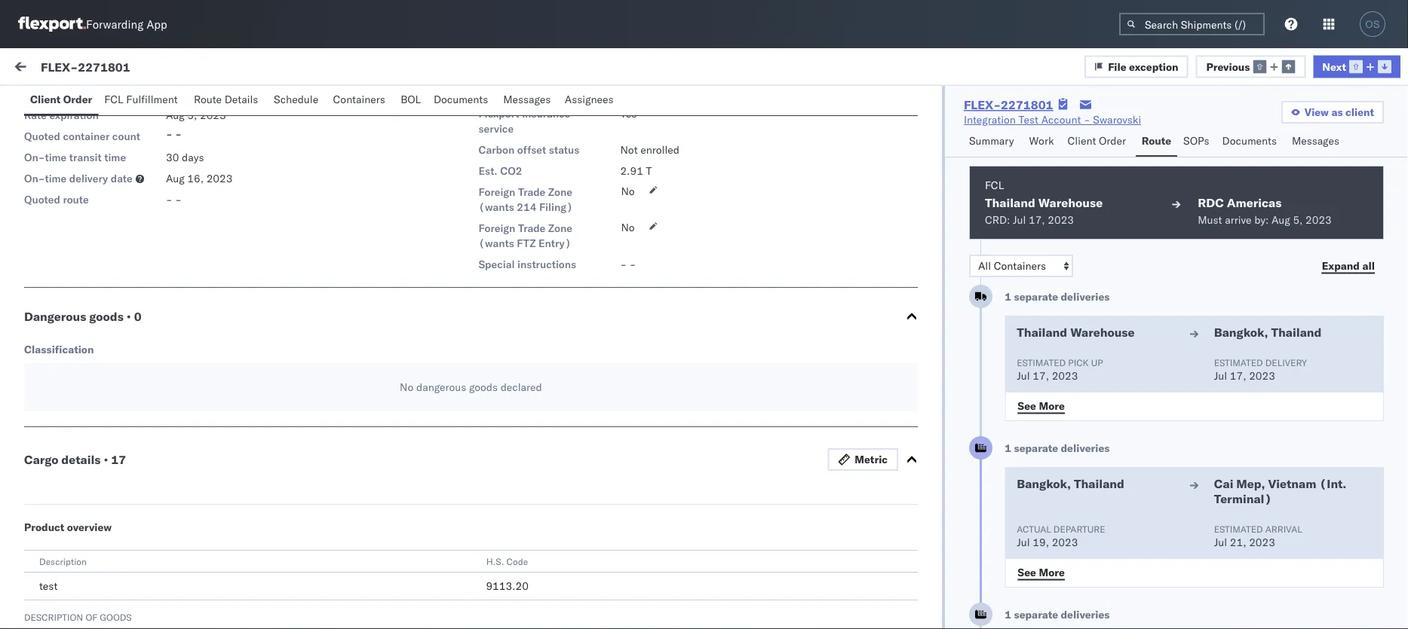 Task type: describe. For each thing, give the bounding box(es) containing it.
route
[[63, 193, 89, 206]]

on- for on-time delivery date
[[24, 172, 45, 185]]

offset
[[517, 143, 546, 157]]

metric
[[855, 453, 888, 467]]

work for related
[[1132, 131, 1151, 142]]

pdt for devan
[[595, 190, 614, 204]]

internal for internal
[[45, 416, 82, 429]]

previous
[[1207, 60, 1250, 73]]

schedule button
[[268, 86, 327, 115]]

quoted container count
[[24, 130, 140, 143]]

enrolled
[[641, 143, 680, 157]]

flex- right my
[[41, 59, 78, 74]]

up
[[1091, 357, 1103, 369]]

internal (0) button
[[95, 89, 169, 118]]

delivery inside "estimated delivery jul 17, 2023"
[[1266, 357, 1307, 369]]

not enrolled
[[620, 143, 680, 157]]

2.91 t
[[620, 164, 652, 178]]

goods for description of goods
[[100, 612, 132, 623]]

2 vertical spatial no
[[400, 381, 414, 394]]

cai mep, vietnam (int. terminal)
[[1214, 477, 1347, 507]]

0 horizontal spatial messages button
[[497, 86, 559, 115]]

0 vertical spatial your
[[167, 287, 188, 301]]

0 horizontal spatial documents button
[[428, 86, 497, 115]]

estimated delivery jul 17, 2023
[[1214, 357, 1307, 383]]

dangerous
[[416, 381, 466, 394]]

insurance
[[522, 107, 571, 120]]

1 vertical spatial flex-2271801
[[964, 97, 1053, 112]]

file exception
[[1108, 60, 1179, 73]]

when
[[80, 302, 106, 316]]

by:
[[1255, 213, 1269, 227]]

aug 5, 2023
[[166, 109, 226, 122]]

2 458574 from the top
[[1129, 477, 1168, 490]]

expand all button
[[1313, 255, 1384, 278]]

description for description
[[39, 556, 87, 568]]

0 vertical spatial bangkok,
[[1214, 325, 1268, 340]]

flex- down up at the right bottom of the page
[[1097, 387, 1129, 400]]

schedule
[[274, 93, 318, 106]]

flexport. image
[[18, 17, 86, 32]]

see more for bangkok, thailand
[[1018, 566, 1065, 579]]

time for delivery
[[45, 172, 67, 185]]

time up date
[[104, 151, 126, 164]]

flex- up up at the right bottom of the page
[[1097, 289, 1129, 302]]

17, inside estimated pick up jul 17, 2023
[[1033, 370, 1049, 383]]

aug 16, 2023
[[166, 172, 233, 185]]

1 458574 from the top
[[1129, 387, 1168, 400]]

aug for aug 5, 2023
[[166, 109, 185, 122]]

3 resize handle column header from the left
[[1072, 126, 1090, 527]]

entry)
[[539, 237, 571, 250]]

17, inside "estimated delivery jul 17, 2023"
[[1230, 370, 1247, 383]]

expand
[[1322, 259, 1360, 272]]

warehouse for bangkok,
[[1071, 325, 1135, 340]]

swarovski
[[1093, 113, 1141, 126]]

devan
[[274, 287, 303, 301]]

client
[[1346, 106, 1374, 119]]

- - for quoted route
[[166, 193, 182, 206]]

s for availability
[[56, 361, 60, 371]]

est. co2
[[479, 164, 522, 178]]

integration test account - swarovski link
[[964, 112, 1141, 127]]

0 horizontal spatial you
[[81, 333, 98, 346]]

thailand up estimated pick up jul 17, 2023
[[1017, 325, 1068, 340]]

os button
[[1356, 7, 1390, 41]]

2023 inside estimated pick up jul 17, 2023
[[1052, 370, 1078, 383]]

crd:
[[985, 213, 1010, 227]]

1 horizontal spatial 5,
[[1293, 213, 1303, 227]]

departure
[[1054, 524, 1106, 535]]

thailand warehouse for rdc americas
[[985, 195, 1103, 210]]

import work
[[112, 62, 171, 75]]

co2
[[500, 164, 522, 178]]

1 oct 26, 2023, 2:45 pm pdt from the top
[[479, 190, 614, 204]]

delayed.
[[352, 287, 392, 301]]

omkar for exception:
[[73, 163, 105, 177]]

code
[[506, 556, 528, 568]]

has
[[305, 287, 322, 301]]

status
[[549, 143, 580, 157]]

0 horizontal spatial order
[[63, 93, 92, 106]]

jul for jul 17, 2023
[[1214, 370, 1227, 383]]

1 vertical spatial bangkok,
[[1017, 477, 1071, 492]]

service
[[479, 122, 514, 135]]

containers
[[333, 93, 385, 106]]

see more for thailand warehouse
[[1018, 399, 1065, 413]]

message list
[[175, 96, 241, 109]]

goods for no dangerous goods declared
[[469, 381, 498, 394]]

my
[[15, 58, 39, 79]]

1 separate deliveries for bangkok,
[[1005, 442, 1110, 455]]

file
[[1108, 60, 1127, 73]]

thailand up "estimated delivery jul 17, 2023"
[[1271, 325, 1322, 340]]

dangerous
[[24, 309, 86, 324]]

aug for aug 16, 2023
[[166, 172, 185, 185]]

0 vertical spatial goods
[[89, 309, 124, 324]]

estimated for bangkok, thailand
[[1214, 524, 1263, 535]]

exception:
[[48, 189, 101, 203]]

2 oct from the top
[[479, 289, 496, 302]]

t
[[646, 164, 652, 178]]

estimated for thailand warehouse
[[1214, 357, 1263, 369]]

0 horizontal spatial your
[[81, 318, 101, 331]]

savant for availability
[[108, 359, 140, 373]]

description of goods
[[24, 612, 132, 623]]

17
[[111, 453, 126, 468]]

yes
[[620, 107, 637, 120]]

more for bangkok,
[[1039, 566, 1065, 579]]

savant for exception:
[[108, 163, 140, 177]]

see for bangkok,
[[1018, 566, 1036, 579]]

1 horizontal spatial messages button
[[1286, 127, 1348, 157]]

0 horizontal spatial delay
[[197, 189, 226, 203]]

2 oct 26, 2023, 2:45 pm pdt from the top
[[479, 289, 614, 302]]

30
[[166, 151, 179, 164]]

message button
[[177, 48, 253, 89]]

been
[[325, 287, 349, 301]]

fcl for fcl
[[985, 179, 1004, 192]]

quoted contract number
[[24, 88, 145, 101]]

route for route details
[[194, 93, 222, 106]]

quoted for quoted container count
[[24, 130, 60, 143]]

deliveries for thailand
[[1061, 442, 1110, 455]]

rdc
[[1198, 195, 1224, 210]]

special
[[479, 258, 515, 271]]

1 vertical spatial order
[[1099, 134, 1126, 147]]

trade for ftz
[[518, 222, 546, 235]]

1 flex- 458574 from the top
[[1097, 387, 1168, 400]]

3 omkar savant from the top
[[73, 465, 140, 478]]

1 horizontal spatial client
[[1068, 134, 1096, 147]]

0 horizontal spatial delivery
[[69, 172, 108, 185]]

214
[[517, 201, 537, 214]]

americas
[[1227, 195, 1282, 210]]

fcl fulfillment button
[[98, 86, 188, 115]]

foreign trade zone (wants 214 filing)
[[479, 186, 573, 214]]

o for exception:
[[50, 165, 56, 174]]

external
[[24, 96, 64, 109]]

often
[[418, 287, 443, 301]]

other valued-added services
[[479, 79, 652, 94]]

route button
[[1136, 127, 1178, 157]]

separate for thailand warehouse
[[1014, 290, 1058, 304]]

message for message list
[[175, 96, 219, 109]]

must arrive by: aug 5, 2023
[[1198, 213, 1332, 227]]

2 2:45 from the top
[[551, 289, 573, 302]]

ftz
[[517, 237, 536, 250]]

2023 inside actual departure jul 19, 2023
[[1052, 536, 1078, 550]]

sops button
[[1178, 127, 1216, 157]]

assignees button
[[559, 86, 622, 115]]

trade for 214
[[518, 186, 546, 199]]

work for my
[[43, 58, 82, 79]]

no for foreign trade zone (wants ftz entry)
[[621, 221, 635, 234]]

- - for special instructions
[[620, 258, 636, 271]]

flex- up departure
[[1097, 477, 1129, 490]]

9113.20
[[486, 580, 529, 593]]

estimated arrival jul 21, 2023
[[1214, 524, 1303, 550]]

added
[[562, 79, 600, 94]]

1 vertical spatial 2271801
[[1001, 97, 1053, 112]]

resize handle column header for related work item/shipment
[[1381, 126, 1399, 527]]

shipment,
[[191, 287, 239, 301]]

internal (0)
[[101, 96, 161, 109]]

rate expiration
[[24, 109, 99, 122]]

0 vertical spatial 5,
[[187, 109, 197, 122]]

flexport insurance service
[[479, 107, 571, 135]]

flex- down related
[[1097, 190, 1129, 204]]

1 vertical spatial documents button
[[1216, 127, 1286, 157]]

deliveries for warehouse
[[1061, 290, 1110, 304]]

resize handle column header for time
[[763, 126, 781, 527]]

warehouse down date
[[104, 189, 160, 203]]

fcl fulfillment
[[104, 93, 178, 106]]

test
[[39, 580, 58, 593]]

see for thailand
[[1018, 399, 1036, 413]]

exception
[[1129, 60, 1179, 73]]

valued-
[[515, 79, 562, 94]]

foreign for foreign trade zone (wants 214 filing)
[[479, 186, 515, 199]]

overview
[[67, 521, 112, 534]]

not
[[620, 143, 638, 157]]

1 horizontal spatial delay
[[415, 385, 444, 399]]

of
[[86, 612, 97, 623]]

h.s. code
[[486, 556, 528, 568]]

1 separate deliveries for thailand
[[1005, 290, 1110, 304]]

jul for jul 19, 2023
[[1017, 536, 1030, 550]]

• for dangerous goods
[[127, 309, 131, 324]]

terminal)
[[1214, 492, 1272, 507]]

actual departure jul 19, 2023
[[1017, 524, 1106, 550]]

days
[[182, 151, 204, 164]]

no for foreign trade zone (wants 214 filing)
[[621, 185, 635, 198]]

26, for devan
[[499, 190, 516, 204]]



Task type: vqa. For each thing, say whether or not it's contained in the screenshot.
2nd 6,
no



Task type: locate. For each thing, give the bounding box(es) containing it.
delivery
[[69, 172, 108, 185], [1266, 357, 1307, 369]]

1 vertical spatial 458574
[[1129, 477, 1168, 490]]

warehouse up up at the right bottom of the page
[[1071, 325, 1135, 340]]

exception: warehouse devan delay
[[48, 189, 226, 203]]

messages for leftmost messages button
[[503, 93, 551, 106]]

order up expiration
[[63, 93, 92, 106]]

1 horizontal spatial client order
[[1068, 134, 1126, 147]]

2 vertical spatial aug
[[1272, 213, 1291, 227]]

you up unloading
[[126, 287, 143, 301]]

1 deliveries from the top
[[1061, 290, 1110, 304]]

2271801
[[78, 59, 130, 74], [1001, 97, 1053, 112]]

(wants inside the foreign trade zone (wants ftz entry)
[[479, 237, 514, 250]]

assignees
[[565, 93, 614, 106]]

see more button for thailand warehouse
[[1009, 395, 1074, 418]]

messages up the "flexport insurance service"
[[503, 93, 551, 106]]

work inside button
[[146, 62, 171, 75]]

1 vertical spatial on-
[[24, 172, 45, 185]]

client down account
[[1068, 134, 1096, 147]]

- - for quoted contract number
[[166, 88, 182, 101]]

documents for the bottom documents button
[[1223, 134, 1277, 147]]

aug down fulfillment
[[166, 109, 185, 122]]

1 vertical spatial goods
[[469, 381, 498, 394]]

2:45 right 214
[[551, 190, 573, 204]]

1 vertical spatial see more button
[[1009, 562, 1074, 585]]

1 vertical spatial oct 26, 2023, 2:45 pm pdt
[[479, 289, 614, 302]]

3 s from the top
[[56, 467, 60, 476]]

more for thailand
[[1039, 399, 1065, 413]]

•
[[127, 309, 131, 324], [104, 453, 108, 468]]

bol
[[401, 93, 421, 106]]

on- down rate
[[24, 151, 45, 164]]

1 o from the top
[[50, 165, 56, 174]]

(wants for foreign trade zone (wants 214 filing)
[[479, 201, 514, 214]]

1 see more from the top
[[1018, 399, 1065, 413]]

o s up @
[[50, 467, 60, 476]]

instructions
[[517, 258, 576, 271]]

documents button up service
[[428, 86, 497, 115]]

time up quoted route
[[45, 172, 67, 185]]

2 on- from the top
[[24, 172, 45, 185]]

you down dangerous goods • 0
[[81, 333, 98, 346]]

quoted for quoted route
[[24, 193, 60, 206]]

4 resize handle column header from the left
[[1381, 126, 1399, 527]]

messages for rightmost messages button
[[1292, 134, 1340, 147]]

savant down shipment's
[[108, 359, 140, 373]]

2271801 up quoted contract number
[[78, 59, 130, 74]]

flex-
[[41, 59, 78, 74], [964, 97, 1001, 112], [1097, 190, 1129, 204], [1097, 289, 1129, 302], [1097, 387, 1129, 400], [1097, 477, 1129, 490]]

0 vertical spatial thailand warehouse
[[985, 195, 1103, 210]]

work right related
[[1132, 131, 1151, 142]]

26, left 2:44 at bottom left
[[499, 387, 516, 400]]

1 2:45 from the top
[[551, 190, 573, 204]]

2 1 separate deliveries from the top
[[1005, 442, 1110, 455]]

route
[[194, 93, 222, 106], [1142, 134, 1172, 147]]

zone up entry) at the top
[[548, 222, 572, 235]]

fcl inside button
[[104, 93, 123, 106]]

message inside button
[[183, 62, 227, 75]]

1 vertical spatial messages button
[[1286, 127, 1348, 157]]

route for route
[[1142, 134, 1172, 147]]

(wants left 214
[[479, 201, 514, 214]]

1 oct from the top
[[479, 190, 496, 204]]

o for availability
[[50, 361, 56, 371]]

est.
[[479, 164, 498, 178]]

2 vertical spatial pm
[[576, 387, 592, 400]]

2 resize handle column header from the left
[[763, 126, 781, 527]]

goods down notifying
[[89, 309, 124, 324]]

this
[[395, 287, 415, 301]]

savant up exception: warehouse devan delay
[[108, 163, 140, 177]]

(0) for external (0)
[[67, 96, 86, 109]]

route inside button
[[1142, 134, 1172, 147]]

trade
[[518, 186, 546, 199], [518, 222, 546, 235]]

2 zone from the top
[[548, 222, 572, 235]]

1 separate from the top
[[1014, 290, 1058, 304]]

2 see more button from the top
[[1009, 562, 1074, 585]]

jul inside "estimated delivery jul 17, 2023"
[[1214, 370, 1227, 383]]

must
[[1198, 213, 1222, 227]]

0 vertical spatial on-
[[24, 151, 45, 164]]

0 vertical spatial flex- 458574
[[1097, 387, 1168, 400]]

3 26, from the top
[[499, 387, 516, 400]]

o s for availability
[[50, 361, 60, 371]]

foreign up "special"
[[479, 222, 515, 235]]

0 vertical spatial o s
[[50, 165, 60, 174]]

jul inside estimated pick up jul 17, 2023
[[1017, 370, 1030, 383]]

quoted route
[[24, 193, 89, 206]]

crd: jul 17, 2023
[[985, 213, 1074, 227]]

3 pm from the top
[[576, 387, 592, 400]]

messages button
[[497, 86, 559, 115], [1286, 127, 1348, 157]]

0 vertical spatial see more
[[1018, 399, 1065, 413]]

Search Shipments (/) text field
[[1119, 13, 1265, 35]]

estimated inside estimated pick up jul 17, 2023
[[1017, 357, 1066, 369]]

2023 inside "estimated delivery jul 17, 2023"
[[1249, 370, 1276, 383]]

26, left 214
[[499, 190, 516, 204]]

internal inside internal (0) 'button'
[[101, 96, 138, 109]]

1 vertical spatial deliveries
[[1061, 442, 1110, 455]]

2 separate from the top
[[1014, 442, 1058, 455]]

0 vertical spatial messages button
[[497, 86, 559, 115]]

0 horizontal spatial fcl
[[104, 93, 123, 106]]

resize handle column header
[[454, 126, 472, 527], [763, 126, 781, 527], [1072, 126, 1090, 527], [1381, 126, 1399, 527]]

your down when
[[81, 318, 101, 331]]

3 quoted from the top
[[24, 193, 60, 206]]

0 vertical spatial see more button
[[1009, 395, 1074, 418]]

0
[[134, 309, 142, 324]]

oct down est.
[[479, 190, 496, 204]]

0 vertical spatial omkar
[[73, 163, 105, 177]]

0 vertical spatial client
[[30, 93, 61, 106]]

oct 26, 2023, 2:45 pm pdt
[[479, 190, 614, 204], [479, 289, 614, 302]]

0 vertical spatial o
[[50, 165, 56, 174]]

oct down "special"
[[479, 289, 496, 302]]

your right "that"
[[167, 287, 188, 301]]

bol button
[[395, 86, 428, 115]]

foreign
[[479, 186, 515, 199], [479, 222, 515, 235]]

1 vertical spatial internal
[[45, 416, 82, 429]]

trade inside the foreign trade zone (wants ftz entry)
[[518, 222, 546, 235]]

5,
[[187, 109, 197, 122], [1293, 213, 1303, 227]]

forwarding app link
[[18, 17, 167, 32]]

product
[[24, 521, 64, 534]]

omkar savant down count
[[73, 163, 140, 177]]

documents up flexport
[[434, 93, 488, 106]]

omkar savant for availability
[[73, 359, 140, 373]]

3 omkar from the top
[[73, 465, 105, 478]]

0 horizontal spatial internal
[[45, 416, 82, 429]]

cargo details • 17
[[24, 453, 126, 468]]

notifying
[[81, 287, 123, 301]]

2 o s from the top
[[50, 361, 60, 371]]

1 pdt from the top
[[595, 190, 614, 204]]

quoted left route
[[24, 193, 60, 206]]

work down integration test account - swarovski link
[[1029, 134, 1054, 147]]

bangkok, thailand up departure
[[1017, 477, 1125, 492]]

3 o from the top
[[50, 467, 56, 476]]

1 see from the top
[[1018, 399, 1036, 413]]

thailand warehouse up pick on the bottom of the page
[[1017, 325, 1135, 340]]

1 on- from the top
[[24, 151, 45, 164]]

1 vertical spatial 26,
[[499, 289, 516, 302]]

work
[[43, 58, 82, 79], [1132, 131, 1151, 142]]

carbon
[[479, 143, 515, 157]]

documents for leftmost documents button
[[434, 93, 488, 106]]

0 horizontal spatial client order
[[30, 93, 92, 106]]

more down estimated pick up jul 17, 2023
[[1039, 399, 1065, 413]]

0 horizontal spatial route
[[194, 93, 222, 106]]

h.s.
[[486, 556, 504, 568]]

savant right the details at left bottom
[[108, 465, 140, 478]]

quoted for quoted contract number
[[24, 88, 60, 101]]

0 vertical spatial route
[[194, 93, 222, 106]]

0 vertical spatial documents
[[434, 93, 488, 106]]

0 vertical spatial separate
[[1014, 290, 1058, 304]]

s down on-time transit time
[[56, 165, 60, 174]]

flex- 458574
[[1097, 387, 1168, 400], [1097, 477, 1168, 490]]

work inside button
[[1029, 134, 1054, 147]]

oct 26, 2023, 2:45 pm pdt down instructions
[[479, 289, 614, 302]]

as
[[1332, 106, 1343, 119]]

flex-2271801 up quoted contract number
[[41, 59, 130, 74]]

1 vertical spatial client order button
[[1062, 127, 1136, 157]]

1 vertical spatial documents
[[1223, 134, 1277, 147]]

carbon offset status
[[479, 143, 580, 157]]

filing)
[[539, 201, 573, 214]]

message list button
[[169, 89, 247, 118]]

0 vertical spatial fcl
[[104, 93, 123, 106]]

0 vertical spatial flex-2271801
[[41, 59, 130, 74]]

more down 19,
[[1039, 566, 1065, 579]]

flex-2271801
[[41, 59, 130, 74], [964, 97, 1053, 112]]

update
[[45, 333, 79, 346]]

zone up filing)
[[548, 186, 572, 199]]

s left the details at left bottom
[[56, 467, 60, 476]]

2 see more from the top
[[1018, 566, 1065, 579]]

1 vertical spatial fcl
[[985, 179, 1004, 192]]

s for exception:
[[56, 165, 60, 174]]

route inside "button"
[[194, 93, 222, 106]]

1 vertical spatial no
[[621, 221, 635, 234]]

flex-2271801 up integration
[[964, 97, 1053, 112]]

17,
[[1029, 213, 1045, 227], [1033, 370, 1049, 383], [1230, 370, 1247, 383]]

number
[[107, 88, 145, 101]]

0 vertical spatial no
[[621, 185, 635, 198]]

1 vertical spatial savant
[[108, 359, 140, 373]]

rate
[[24, 109, 47, 122]]

time left transit
[[45, 151, 67, 164]]

(wants inside "foreign trade zone (wants 214 filing)"
[[479, 201, 514, 214]]

see more button for bangkok, thailand
[[1009, 562, 1074, 585]]

1 omkar from the top
[[73, 163, 105, 177]]

client order up rate expiration
[[30, 93, 92, 106]]

1 vertical spatial o s
[[50, 361, 60, 371]]

2 (0) from the left
[[141, 96, 161, 109]]

foreign trade zone (wants ftz entry)
[[479, 222, 572, 250]]

foreign inside the foreign trade zone (wants ftz entry)
[[479, 222, 515, 235]]

1 horizontal spatial documents button
[[1216, 127, 1286, 157]]

1 horizontal spatial you
[[126, 287, 143, 301]]

1 vertical spatial message
[[175, 96, 219, 109]]

thailand warehouse up crd: jul 17, 2023
[[985, 195, 1103, 210]]

0 horizontal spatial bangkok, thailand
[[1017, 477, 1125, 492]]

1 vertical spatial delay
[[415, 385, 444, 399]]

bangkok, thailand
[[1214, 325, 1322, 340], [1017, 477, 1125, 492]]

1 horizontal spatial 2271801
[[1001, 97, 1053, 112]]

26,
[[499, 190, 516, 204], [499, 289, 516, 302], [499, 387, 516, 400]]

2023, down the special instructions
[[518, 289, 548, 302]]

2 vertical spatial oct
[[479, 387, 496, 400]]

1 horizontal spatial delivery
[[1266, 357, 1307, 369]]

order down swarovski
[[1099, 134, 1126, 147]]

route left the sops
[[1142, 134, 1172, 147]]

see more button down 19,
[[1009, 562, 1074, 585]]

import
[[112, 62, 144, 75]]

3 separate from the top
[[1014, 609, 1058, 622]]

separate for bangkok, thailand
[[1014, 442, 1058, 455]]

zone for foreign trade zone (wants ftz entry)
[[548, 222, 572, 235]]

pick
[[1068, 357, 1089, 369]]

2 see from the top
[[1018, 566, 1036, 579]]

0 vertical spatial bangkok, thailand
[[1214, 325, 1322, 340]]

(wants for foreign trade zone (wants ftz entry)
[[479, 237, 514, 250]]

o s down classification
[[50, 361, 60, 371]]

2 vertical spatial o
[[50, 467, 56, 476]]

on- for on-time transit time
[[24, 151, 45, 164]]

2 26, from the top
[[499, 289, 516, 302]]

- - for quoted container count
[[166, 127, 182, 141]]

client up rate
[[30, 93, 61, 106]]

- -
[[166, 88, 182, 101], [166, 127, 182, 141], [166, 193, 182, 206], [620, 258, 636, 271]]

1 more from the top
[[1039, 399, 1065, 413]]

1 vertical spatial foreign
[[479, 222, 515, 235]]

aug right by:
[[1272, 213, 1291, 227]]

foreign inside "foreign trade zone (wants 214 filing)"
[[479, 186, 515, 199]]

oct for devan
[[479, 190, 496, 204]]

description up test
[[39, 556, 87, 568]]

26, for availability delay
[[499, 387, 516, 400]]

thailand up the crd:
[[985, 195, 1036, 210]]

jul inside actual departure jul 19, 2023
[[1017, 536, 1030, 550]]

zone inside "foreign trade zone (wants 214 filing)"
[[548, 186, 572, 199]]

1 horizontal spatial fcl
[[985, 179, 1004, 192]]

2 foreign from the top
[[479, 222, 515, 235]]

trade inside "foreign trade zone (wants 214 filing)"
[[518, 186, 546, 199]]

1 horizontal spatial work
[[1029, 134, 1054, 147]]

see more button down estimated pick up jul 17, 2023
[[1009, 395, 1074, 418]]

list
[[222, 96, 241, 109]]

pm
[[576, 190, 592, 204], [576, 289, 592, 302], [576, 387, 592, 400]]

2 vertical spatial quoted
[[24, 193, 60, 206]]

pdt for availability delay
[[595, 387, 614, 400]]

bangkok, thailand up "estimated delivery jul 17, 2023"
[[1214, 325, 1322, 340]]

work right 'import' on the left of page
[[146, 62, 171, 75]]

1 s from the top
[[56, 165, 60, 174]]

omkar for availability
[[73, 359, 105, 373]]

s down classification
[[56, 361, 60, 371]]

1 vertical spatial 2023,
[[518, 289, 548, 302]]

0 vertical spatial messages
[[503, 93, 551, 106]]

arrive
[[1225, 213, 1252, 227]]

2 flex- 458574 from the top
[[1097, 477, 1168, 490]]

sops
[[1184, 134, 1210, 147]]

shipment's
[[104, 318, 156, 331]]

internal for internal (0)
[[101, 96, 138, 109]]

1 separate deliveries
[[1005, 290, 1110, 304], [1005, 442, 1110, 455], [1005, 609, 1110, 622]]

2 more from the top
[[1039, 566, 1065, 579]]

flex- up integration
[[964, 97, 1001, 112]]

warehouse up crd: jul 17, 2023
[[1039, 195, 1103, 210]]

1 o s from the top
[[50, 165, 60, 174]]

2 deliveries from the top
[[1061, 442, 1110, 455]]

zone inside the foreign trade zone (wants ftz entry)
[[548, 222, 572, 235]]

5, right by:
[[1293, 213, 1303, 227]]

documents button
[[428, 86, 497, 115], [1216, 127, 1286, 157]]

2.91
[[620, 164, 643, 178]]

1 pm from the top
[[576, 190, 592, 204]]

2023, left 2:44 at bottom left
[[518, 387, 548, 400]]

2 omkar from the top
[[73, 359, 105, 373]]

0 vertical spatial savant
[[108, 163, 140, 177]]

1 horizontal spatial your
[[167, 287, 188, 301]]

3 2023, from the top
[[518, 387, 548, 400]]

3 o s from the top
[[50, 467, 60, 476]]

2:45 down instructions
[[551, 289, 573, 302]]

0 horizontal spatial messages
[[503, 93, 551, 106]]

1 (wants from the top
[[479, 201, 514, 214]]

oct for availability delay
[[479, 387, 496, 400]]

2 pm from the top
[[576, 289, 592, 302]]

0 vertical spatial deliveries
[[1061, 290, 1110, 304]]

0 vertical spatial trade
[[518, 186, 546, 199]]

2 pdt from the top
[[595, 289, 614, 302]]

1 vertical spatial •
[[104, 453, 108, 468]]

see more button
[[1009, 395, 1074, 418], [1009, 562, 1074, 585]]

estimated
[[1017, 357, 1066, 369], [1214, 357, 1263, 369], [1214, 524, 1263, 535]]

0 vertical spatial more
[[1039, 399, 1065, 413]]

0 horizontal spatial 5,
[[187, 109, 197, 122]]

1 vertical spatial flex- 458574
[[1097, 477, 1168, 490]]

(0) for internal (0)
[[141, 96, 161, 109]]

pm for availability delay
[[576, 387, 592, 400]]

jul inside estimated arrival jul 21, 2023
[[1214, 536, 1227, 550]]

o down on-time transit time
[[50, 165, 56, 174]]

1 vertical spatial aug
[[166, 172, 185, 185]]

1 resize handle column header from the left
[[454, 126, 472, 527]]

omkar savant up overview
[[73, 465, 140, 478]]

0 vertical spatial internal
[[101, 96, 138, 109]]

1 foreign from the top
[[479, 186, 515, 199]]

summary button
[[963, 127, 1023, 157]]

• left 17
[[104, 453, 108, 468]]

1 vertical spatial oct
[[479, 289, 496, 302]]

estimated inside "estimated delivery jul 17, 2023"
[[1214, 357, 1263, 369]]

2 quoted from the top
[[24, 130, 60, 143]]

1 quoted from the top
[[24, 88, 60, 101]]

2 (wants from the top
[[479, 237, 514, 250]]

• for cargo details
[[104, 453, 108, 468]]

1 omkar savant from the top
[[73, 163, 140, 177]]

0 vertical spatial 2271801
[[78, 59, 130, 74]]

description down test
[[24, 612, 83, 623]]

0 horizontal spatial flex-2271801
[[41, 59, 130, 74]]

3 oct from the top
[[479, 387, 496, 400]]

2023, down co2
[[518, 190, 548, 204]]

2023, for devan
[[518, 190, 548, 204]]

bangkok, up "estimated delivery jul 17, 2023"
[[1214, 325, 1268, 340]]

metric button
[[828, 449, 899, 471]]

2 omkar savant from the top
[[73, 359, 140, 373]]

2 trade from the top
[[518, 222, 546, 235]]

oct left "declared"
[[479, 387, 496, 400]]

product overview
[[24, 521, 112, 534]]

2 savant from the top
[[108, 359, 140, 373]]

0 vertical spatial order
[[63, 93, 92, 106]]

1 zone from the top
[[548, 186, 572, 199]]

3 deliveries from the top
[[1061, 609, 1110, 622]]

1 vertical spatial client
[[1068, 134, 1096, 147]]

2 vertical spatial pdt
[[595, 387, 614, 400]]

foreign down est. co2
[[479, 186, 515, 199]]

fcl for fcl fulfillment
[[104, 93, 123, 106]]

flex- 458574 down up at the right bottom of the page
[[1097, 387, 1168, 400]]

0 vertical spatial quoted
[[24, 88, 60, 101]]

my work
[[15, 58, 82, 79]]

delay right availability in the bottom left of the page
[[415, 385, 444, 399]]

k,
[[261, 287, 271, 301]]

goods right the of
[[100, 612, 132, 623]]

jul for jul 21, 2023
[[1214, 536, 1227, 550]]

2 vertical spatial 2023,
[[518, 387, 548, 400]]

0 vertical spatial oct 26, 2023, 2:45 pm pdt
[[479, 190, 614, 204]]

time
[[480, 131, 500, 142]]

3 1 separate deliveries from the top
[[1005, 609, 1110, 622]]

3 pdt from the top
[[595, 387, 614, 400]]

route details button
[[188, 86, 268, 115]]

1 horizontal spatial messages
[[1292, 134, 1340, 147]]

resize handle column header for message
[[454, 126, 472, 527]]

1 horizontal spatial client order button
[[1062, 127, 1136, 157]]

foreign for foreign trade zone (wants ftz entry)
[[479, 222, 515, 235]]

client
[[30, 93, 61, 106], [1068, 134, 1096, 147]]

time for transit
[[45, 151, 67, 164]]

zone for foreign trade zone (wants 214 filing)
[[548, 186, 572, 199]]

0 vertical spatial 2:45
[[551, 190, 573, 204]]

flex-2271801 link
[[964, 97, 1053, 112]]

5, down route details
[[187, 109, 197, 122]]

thailand up departure
[[1074, 477, 1125, 492]]

1 vertical spatial s
[[56, 361, 60, 371]]

see down 19,
[[1018, 566, 1036, 579]]

1 vertical spatial you
[[81, 333, 98, 346]]

2 vertical spatial omkar
[[73, 465, 105, 478]]

thailand warehouse for bangkok, thailand
[[1017, 325, 1135, 340]]

1 vertical spatial bangkok, thailand
[[1017, 477, 1125, 492]]

message inside button
[[175, 96, 219, 109]]

0 vertical spatial description
[[39, 556, 87, 568]]

1 trade from the top
[[518, 186, 546, 199]]

1 1 separate deliveries from the top
[[1005, 290, 1110, 304]]

0 vertical spatial work
[[146, 62, 171, 75]]

see down estimated pick up jul 17, 2023
[[1018, 399, 1036, 413]]

message for message button
[[183, 62, 227, 75]]

omkar savant down shipment's
[[73, 359, 140, 373]]

delay down aug 16, 2023
[[197, 189, 226, 203]]

see more down estimated pick up jul 17, 2023
[[1018, 399, 1065, 413]]

oct 26, 2023, 2:45 pm pdt down co2
[[479, 190, 614, 204]]

30 days
[[166, 151, 204, 164]]

0 horizontal spatial client order button
[[24, 86, 98, 115]]

availability
[[355, 385, 413, 399]]

delay
[[197, 189, 226, 203], [415, 385, 444, 399]]

2 vertical spatial message
[[47, 131, 83, 142]]

1 (0) from the left
[[67, 96, 86, 109]]

test
[[1019, 113, 1039, 126]]

details
[[61, 453, 101, 468]]

• left 0
[[127, 309, 131, 324]]

2 vertical spatial 1 separate deliveries
[[1005, 609, 1110, 622]]

2271801 up test
[[1001, 97, 1053, 112]]

2 o from the top
[[50, 361, 56, 371]]

fcl
[[104, 93, 123, 106], [985, 179, 1004, 192]]

0 vertical spatial pdt
[[595, 190, 614, 204]]

pm for devan
[[576, 190, 592, 204]]

next button
[[1314, 55, 1401, 78]]

3 savant from the top
[[108, 465, 140, 478]]

trade up ftz
[[518, 222, 546, 235]]

1 savant from the top
[[108, 163, 140, 177]]

1 vertical spatial description
[[24, 612, 83, 623]]

(wants
[[479, 201, 514, 214], [479, 237, 514, 250]]

warehouse for rdc
[[1039, 195, 1103, 210]]

see more down 19,
[[1018, 566, 1065, 579]]

(0) inside button
[[67, 96, 86, 109]]

omkar left 17
[[73, 465, 105, 478]]

details
[[225, 93, 258, 106]]

1 26, from the top
[[499, 190, 516, 204]]

2023 inside estimated arrival jul 21, 2023
[[1249, 536, 1276, 550]]

1 2023, from the top
[[518, 190, 548, 204]]

omkar savant for exception:
[[73, 163, 140, 177]]

pm right 2:44 at bottom left
[[576, 387, 592, 400]]

0 vertical spatial you
[[126, 287, 143, 301]]

(0) inside 'button'
[[141, 96, 161, 109]]

time
[[45, 151, 67, 164], [104, 151, 126, 164], [45, 172, 67, 185]]

1 vertical spatial work
[[1029, 134, 1054, 147]]

2023, for availability delay
[[518, 387, 548, 400]]

on- up quoted route
[[24, 172, 45, 185]]

2 2023, from the top
[[518, 289, 548, 302]]

all
[[1363, 259, 1375, 272]]

description for description of goods
[[24, 612, 83, 623]]

omkar down classification
[[73, 359, 105, 373]]

1 horizontal spatial (0)
[[141, 96, 161, 109]]

2 vertical spatial s
[[56, 467, 60, 476]]

1 see more button from the top
[[1009, 395, 1074, 418]]

2 s from the top
[[56, 361, 60, 371]]

estimated inside estimated arrival jul 21, 2023
[[1214, 524, 1263, 535]]

declared
[[501, 381, 542, 394]]

o s down on-time transit time
[[50, 165, 60, 174]]

1 vertical spatial separate
[[1014, 442, 1058, 455]]

container
[[63, 130, 110, 143]]

pm right filing)
[[576, 190, 592, 204]]

o s for exception:
[[50, 165, 60, 174]]

aug
[[166, 109, 185, 122], [166, 172, 185, 185], [1272, 213, 1291, 227]]



